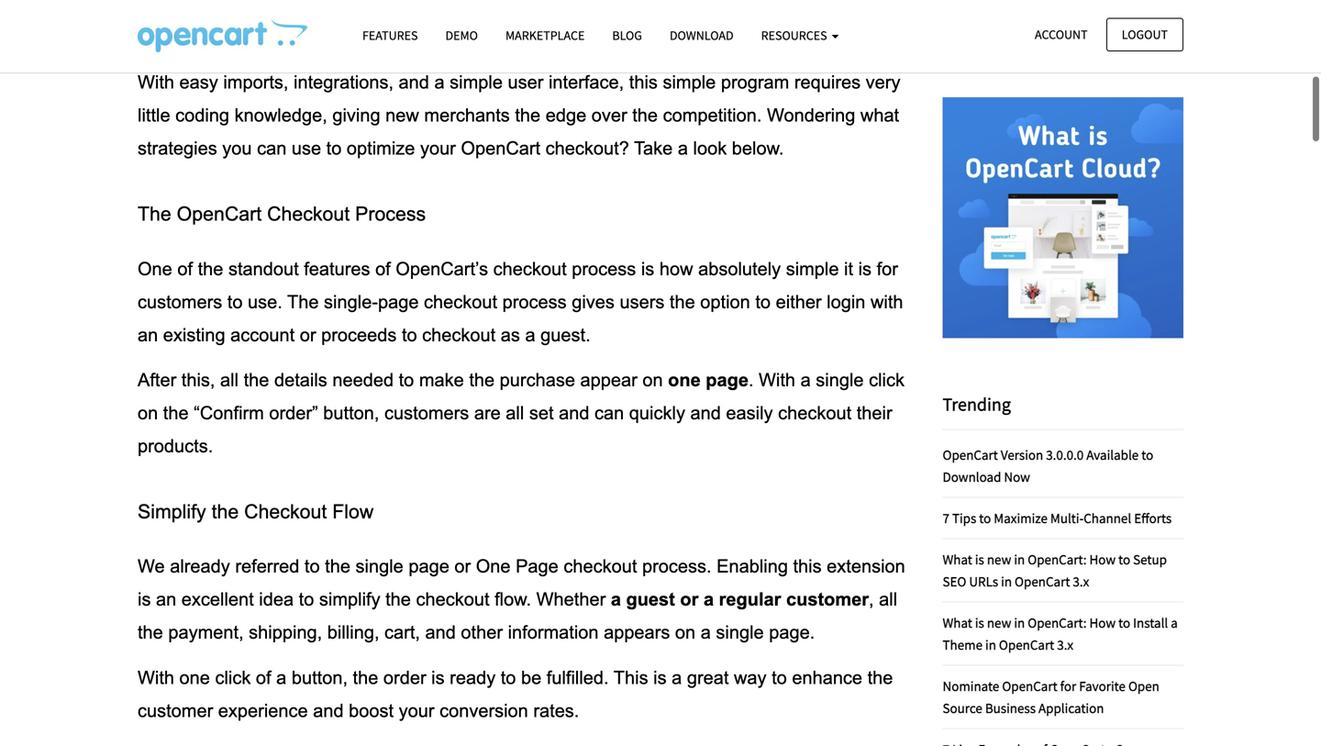 Task type: vqa. For each thing, say whether or not it's contained in the screenshot.
products come in different options. some feature sizes, while others colors, length, height. no matter the case opencart offers a solution on adding extra important product variables.
no



Task type: describe. For each thing, give the bounding box(es) containing it.
open
[[1129, 677, 1160, 695]]

maximize
[[994, 509, 1048, 527]]

. with a single click on the "confirm order" button, customers are all set and can quickly and easily checkout their products.
[[138, 370, 910, 456]]

the down user
[[515, 105, 541, 125]]

regular
[[719, 589, 781, 610]]

and left easily
[[691, 403, 721, 423]]

to left the be
[[501, 668, 516, 688]]

in down maximize
[[1015, 551, 1025, 568]]

your inside with one click of a button, the order is ready to be fulfilled. this is a great way to enhance the customer experience and boost your conversion rates.
[[399, 701, 435, 721]]

logout link
[[1107, 18, 1184, 51]]

purchase
[[500, 370, 575, 390]]

0 vertical spatial download
[[670, 27, 734, 44]]

can inside . with a single click on the "confirm order" button, customers are all set and can quickly and easily checkout their products.
[[595, 403, 624, 423]]

button, inside . with a single click on the "confirm order" button, customers are all set and can quickly and easily checkout their products.
[[323, 403, 379, 423]]

opencart's
[[396, 259, 488, 279]]

7 tips to maximize multi-channel efforts link
[[943, 509, 1172, 527]]

knowledge,
[[235, 105, 327, 125]]

marketplace
[[506, 27, 585, 44]]

single inside we already referred to the single page or one page checkout process. enabling this extension is an excellent idea to simplify the checkout flow. whether
[[356, 556, 404, 577]]

the left the "standout"
[[198, 259, 223, 279]]

proceeds
[[321, 325, 397, 345]]

absolutely
[[699, 259, 781, 279]]

on for , all the payment, shipping, billing, cart, and other information appears on a single page.
[[675, 622, 696, 643]]

for inside one of the standout features of opencart's checkout process is how absolutely simple it is for customers to use. the single-page checkout process gives users the option to either login with an existing account or proceeds to checkout as a guest.
[[877, 259, 899, 279]]

on inside . with a single click on the "confirm order" button, customers are all set and can quickly and easily checkout their products.
[[138, 403, 158, 423]]

guest
[[626, 589, 675, 610]]

efforts
[[1135, 509, 1172, 527]]

edge
[[546, 105, 587, 125]]

process.
[[642, 556, 712, 577]]

whether
[[537, 589, 606, 610]]

can inside with easy imports, integrations, and a simple user interface, this simple program requires very little coding knowledge, giving new merchants the edge over the competition. wondering what strategies you can use to optimize your opencart checkout? take a look below.
[[257, 138, 287, 159]]

how for install
[[1090, 614, 1116, 631]]

new for what is new in opencart: how to install a theme in opencart 3.x
[[987, 614, 1012, 631]]

competition.
[[663, 105, 762, 125]]

a up experience
[[276, 668, 287, 688]]

a left the regular at right
[[704, 589, 714, 610]]

a inside , all the payment, shipping, billing, cart, and other information appears on a single page.
[[701, 622, 711, 643]]

.
[[749, 370, 754, 390]]

checkout up as
[[493, 259, 567, 279]]

and right set
[[559, 403, 590, 423]]

requires
[[795, 72, 861, 92]]

how
[[660, 259, 693, 279]]

click inside . with a single click on the "confirm order" button, customers are all set and can quickly and easily checkout their products.
[[869, 370, 905, 390]]

flow.
[[495, 589, 532, 610]]

a guest or a regular customer
[[611, 589, 869, 610]]

checkout for the
[[244, 501, 327, 523]]

what is new in opencart: how to setup seo urls in opencart 3.x link
[[943, 551, 1167, 590]]

opencart inside nominate opencart for favorite open source business application
[[1003, 677, 1058, 695]]

appears
[[604, 622, 670, 643]]

opencart version 3.0.0.0 available to download now link
[[943, 446, 1154, 485]]

with for knowledge,
[[138, 72, 174, 92]]

the up boost
[[353, 668, 378, 688]]

the up "confirm
[[244, 370, 269, 390]]

a left guest
[[611, 589, 621, 610]]

either
[[776, 292, 822, 312]]

use
[[292, 138, 321, 159]]

of right features
[[375, 259, 391, 279]]

0 horizontal spatial simple
[[450, 72, 503, 92]]

0 vertical spatial all
[[220, 370, 239, 390]]

on for after this, all the details needed to make the purchase appear on one page
[[643, 370, 663, 390]]

opencart: for urls
[[1028, 551, 1087, 568]]

the
[[287, 292, 319, 312]]

of up existing
[[177, 259, 193, 279]]

simplify the checkout flow
[[138, 501, 374, 523]]

new inside with easy imports, integrations, and a simple user interface, this simple program requires very little coding knowledge, giving new merchants the edge over the competition. wondering what strategies you can use to optimize your opencart checkout? take a look below.
[[386, 105, 419, 125]]

is inside what is new in opencart: how to setup seo urls in opencart 3.x
[[976, 551, 985, 568]]

new for what is new in opencart: how to setup seo urls in opencart 3.x
[[987, 551, 1012, 568]]

in down the what is new in opencart: how to setup seo urls in opencart 3.x link
[[1015, 614, 1025, 631]]

opencart inside what is new in opencart: how to install a theme in opencart 3.x
[[999, 636, 1055, 653]]

blog link
[[599, 19, 656, 52]]

a up merchants
[[435, 72, 445, 92]]

easy
[[179, 72, 218, 92]]

shipping,
[[249, 622, 322, 643]]

opencart version 3.0.0.0 available to download now
[[943, 446, 1154, 485]]

appear
[[581, 370, 638, 390]]

one inside with one click of a button, the order is ready to be fulfilled. this is a great way to enhance the customer experience and boost your conversion rates.
[[179, 668, 210, 688]]

to right idea
[[299, 589, 314, 610]]

0 vertical spatial process
[[572, 259, 636, 279]]

the up are
[[469, 370, 495, 390]]

to right proceeds
[[402, 325, 417, 345]]

imports,
[[223, 72, 289, 92]]

0 vertical spatial customer
[[787, 589, 869, 610]]

with one click of a button, the order is ready to be fulfilled. this is a great way to enhance the customer experience and boost your conversion rates.
[[138, 668, 899, 721]]

already
[[170, 556, 230, 577]]

customer inside with one click of a button, the order is ready to be fulfilled. this is a great way to enhance the customer experience and boost your conversion rates.
[[138, 701, 213, 721]]

boost
[[349, 701, 394, 721]]

option
[[701, 292, 751, 312]]

and inside with easy imports, integrations, and a simple user interface, this simple program requires very little coding knowledge, giving new merchants the edge over the competition. wondering what strategies you can use to optimize your opencart checkout? take a look below.
[[399, 72, 429, 92]]

their
[[857, 403, 893, 423]]

checkout for opencart
[[267, 203, 350, 225]]

single inside , all the payment, shipping, billing, cart, and other information appears on a single page.
[[716, 622, 764, 643]]

and inside , all the payment, shipping, billing, cart, and other information appears on a single page.
[[425, 622, 456, 643]]

you inside optimization. and even better: you won't get lost in a multitude of complex customization capabilities.
[[195, 27, 224, 47]]

account
[[231, 325, 295, 345]]

source
[[943, 699, 983, 717]]

checkout up whether at the left bottom
[[564, 556, 637, 577]]

one inside we already referred to the single page or one page checkout process. enabling this extension is an excellent idea to simplify the checkout flow. whether
[[476, 556, 511, 577]]

giving
[[333, 105, 381, 125]]

after
[[138, 370, 176, 390]]

flow
[[332, 501, 374, 523]]

1 vertical spatial process
[[503, 292, 567, 312]]

checkout up the other on the bottom left of the page
[[416, 589, 490, 610]]

a inside optimization. and even better: you won't get lost in a multitude of complex customization capabilities.
[[361, 27, 371, 47]]

and inside with one click of a button, the order is ready to be fulfilled. this is a great way to enhance the customer experience and boost your conversion rates.
[[313, 701, 344, 721]]

what is new in opencart: how to install a theme in opencart 3.x
[[943, 614, 1178, 653]]

easily
[[726, 403, 773, 423]]

after this, all the details needed to make the purchase appear on one page
[[138, 370, 749, 390]]

download link
[[656, 19, 748, 52]]

7
[[943, 509, 950, 527]]

a inside one of the standout features of opencart's checkout process is how absolutely simple it is for customers to use. the single-page checkout process gives users the option to either login with an existing account or proceeds to checkout as a guest.
[[525, 325, 536, 345]]

with for great
[[138, 668, 174, 688]]

is right it
[[859, 259, 872, 279]]

opencart cloud image
[[943, 97, 1184, 338]]

optimization.
[[677, 0, 781, 14]]

the up 'take'
[[633, 105, 658, 125]]

nominate
[[943, 677, 1000, 695]]

to right way
[[772, 668, 787, 688]]

opencart: for theme
[[1028, 614, 1087, 631]]

is inside we already referred to the single page or one page checkout process. enabling this extension is an excellent idea to simplify the checkout flow. whether
[[138, 589, 151, 610]]

to right tips
[[980, 509, 992, 527]]

one of the standout features of opencart's checkout process is how absolutely simple it is for customers to use. the single-page checkout process gives users the option to either login with an existing account or proceeds to checkout as a guest.
[[138, 259, 909, 345]]

details
[[274, 370, 327, 390]]

customers inside one of the standout features of opencart's checkout process is how absolutely simple it is for customers to use. the single-page checkout process gives users the option to either login with an existing account or proceeds to checkout as a guest.
[[138, 292, 222, 312]]

wondering
[[767, 105, 856, 125]]

what for what is new in opencart: how to install a theme in opencart 3.x
[[943, 614, 973, 631]]

to inside what is new in opencart: how to install a theme in opencart 3.x
[[1119, 614, 1131, 631]]

features link
[[349, 19, 432, 52]]

strategies
[[138, 138, 217, 159]]

very
[[866, 72, 901, 92]]

capabilities.
[[667, 27, 763, 47]]

with
[[871, 292, 904, 312]]

get
[[277, 27, 303, 47]]

nominate opencart for favorite open source business application link
[[943, 677, 1160, 717]]

experience
[[218, 701, 308, 721]]

channel
[[1084, 509, 1132, 527]]

account
[[1035, 26, 1088, 43]]

checkout down opencart's
[[424, 292, 498, 312]]

in right urls
[[1002, 573, 1012, 590]]

opencart inside opencart version 3.0.0.0 available to download now
[[943, 446, 998, 463]]

is left how
[[641, 259, 655, 279]]

version
[[1001, 446, 1044, 463]]

all inside , all the payment, shipping, billing, cart, and other information appears on a single page.
[[879, 589, 898, 610]]

тhe
[[138, 203, 171, 225]]

information
[[508, 622, 599, 643]]

order"
[[269, 403, 318, 423]]

0 vertical spatial one
[[668, 370, 701, 390]]

now
[[1004, 468, 1031, 485]]

you inside with easy imports, integrations, and a simple user interface, this simple program requires very little coding knowledge, giving new merchants the edge over the competition. wondering what strategies you can use to optimize your opencart checkout? take a look below.
[[222, 138, 252, 159]]

ready
[[450, 668, 496, 688]]

tips
[[953, 509, 977, 527]]

rates.
[[534, 701, 580, 721]]



Task type: locate. For each thing, give the bounding box(es) containing it.
single-
[[324, 292, 378, 312]]

for inside nominate opencart for favorite open source business application
[[1061, 677, 1077, 695]]

an inside we already referred to the single page or one page checkout process. enabling this extension is an excellent idea to simplify the checkout flow. whether
[[156, 589, 176, 610]]

a inside what is new in opencart: how to install a theme in opencart 3.x
[[1171, 614, 1178, 631]]

1 vertical spatial one
[[476, 556, 511, 577]]

0 horizontal spatial customers
[[138, 292, 222, 312]]

simple
[[450, 72, 503, 92], [663, 72, 716, 92], [786, 259, 839, 279]]

the right enhance at the bottom right of the page
[[868, 668, 893, 688]]

and right cart,
[[425, 622, 456, 643]]

and
[[785, 0, 817, 14]]

2 opencart: from the top
[[1028, 614, 1087, 631]]

0 vertical spatial one
[[138, 259, 172, 279]]

0 horizontal spatial this
[[629, 72, 658, 92]]

of inside with one click of a button, the order is ready to be fulfilled. this is a great way to enhance the customer experience and boost your conversion rates.
[[256, 668, 271, 688]]

click up their
[[869, 370, 905, 390]]

single up their
[[816, 370, 864, 390]]

1 vertical spatial customers
[[385, 403, 469, 423]]

on inside , all the payment, shipping, billing, cart, and other information appears on a single page.
[[675, 622, 696, 643]]

opencart down merchants
[[461, 138, 541, 159]]

opencart: down the what is new in opencart: how to setup seo urls in opencart 3.x link
[[1028, 614, 1087, 631]]

1 vertical spatial download
[[943, 468, 1002, 485]]

all right ,
[[879, 589, 898, 610]]

1 vertical spatial click
[[215, 668, 251, 688]]

setup
[[1134, 551, 1167, 568]]

checkout left their
[[778, 403, 852, 423]]

to left make in the left of the page
[[399, 370, 414, 390]]

1 vertical spatial or
[[455, 556, 471, 577]]

you left 'won't'
[[195, 27, 224, 47]]

0 horizontal spatial process
[[503, 292, 567, 312]]

page
[[378, 292, 419, 312], [706, 370, 749, 390], [409, 556, 450, 577]]

1 what from the top
[[943, 551, 973, 568]]

needed
[[333, 370, 394, 390]]

1 horizontal spatial download
[[943, 468, 1002, 485]]

to left install
[[1119, 614, 1131, 631]]

what up theme
[[943, 614, 973, 631]]

to left either
[[756, 292, 771, 312]]

on up quickly
[[643, 370, 663, 390]]

click inside with one click of a button, the order is ready to be fulfilled. this is a great way to enhance the customer experience and boost your conversion rates.
[[215, 668, 251, 688]]

with easy imports, integrations, and a simple user interface, this simple program requires very little coding knowledge, giving new merchants the edge over the competition. wondering what strategies you can use to optimize your opencart checkout? take a look below.
[[138, 72, 906, 159]]

enabling
[[717, 556, 788, 577]]

0 horizontal spatial click
[[215, 668, 251, 688]]

all left set
[[506, 403, 524, 423]]

simple inside one of the standout features of opencart's checkout process is how absolutely simple it is for customers to use. the single-page checkout process gives users the option to either login with an existing account or proceeds to checkout as a guest.
[[786, 259, 839, 279]]

3.x inside what is new in opencart: how to setup seo urls in opencart 3.x
[[1073, 573, 1090, 590]]

0 vertical spatial you
[[195, 27, 224, 47]]

how inside what is new in opencart: how to install a theme in opencart 3.x
[[1090, 614, 1116, 631]]

the up products.
[[163, 403, 189, 423]]

0 vertical spatial customers
[[138, 292, 222, 312]]

1 vertical spatial button,
[[292, 668, 348, 688]]

how inside what is new in opencart: how to setup seo urls in opencart 3.x
[[1090, 551, 1116, 568]]

1 vertical spatial an
[[156, 589, 176, 610]]

trending
[[943, 393, 1011, 416]]

guest.
[[541, 325, 591, 345]]

checkout
[[267, 203, 350, 225], [244, 501, 327, 523]]

in right theme
[[986, 636, 997, 653]]

0 vertical spatial your
[[420, 138, 456, 159]]

interface,
[[549, 72, 624, 92]]

your inside with easy imports, integrations, and a simple user interface, this simple program requires very little coding knowledge, giving new merchants the edge over the competition. wondering what strategies you can use to optimize your opencart checkout? take a look below.
[[420, 138, 456, 159]]

new inside what is new in opencart: how to setup seo urls in opencart 3.x
[[987, 551, 1012, 568]]

a
[[361, 27, 371, 47], [435, 72, 445, 92], [678, 138, 688, 159], [525, 325, 536, 345], [801, 370, 811, 390], [611, 589, 621, 610], [704, 589, 714, 610], [1171, 614, 1178, 631], [701, 622, 711, 643], [276, 668, 287, 688], [672, 668, 682, 688]]

0 horizontal spatial single
[[356, 556, 404, 577]]

the down how
[[670, 292, 695, 312]]

0 vertical spatial this
[[629, 72, 658, 92]]

single
[[816, 370, 864, 390], [356, 556, 404, 577], [716, 622, 764, 643]]

an
[[138, 325, 158, 345], [156, 589, 176, 610]]

1 horizontal spatial one
[[668, 370, 701, 390]]

1 vertical spatial how
[[1090, 614, 1116, 631]]

download down the optimization.
[[670, 27, 734, 44]]

multi-
[[1051, 509, 1084, 527]]

1 vertical spatial for
[[1061, 677, 1077, 695]]

to right use on the top left
[[326, 138, 342, 159]]

0 vertical spatial 3.x
[[1073, 573, 1090, 590]]

process up as
[[503, 292, 567, 312]]

for up application
[[1061, 677, 1077, 695]]

,
[[869, 589, 874, 610]]

1 horizontal spatial customer
[[787, 589, 869, 610]]

features
[[304, 259, 370, 279]]

2 horizontal spatial on
[[675, 622, 696, 643]]

the up cart,
[[386, 589, 411, 610]]

0 horizontal spatial one
[[179, 668, 210, 688]]

2 vertical spatial page
[[409, 556, 450, 577]]

1 vertical spatial 3.x
[[1058, 636, 1074, 653]]

1 vertical spatial new
[[987, 551, 1012, 568]]

little
[[138, 105, 170, 125]]

customers down make in the left of the page
[[385, 403, 469, 423]]

simplify
[[138, 501, 206, 523]]

customers up existing
[[138, 292, 222, 312]]

complex
[[476, 27, 545, 47]]

0 horizontal spatial all
[[220, 370, 239, 390]]

0 horizontal spatial download
[[670, 27, 734, 44]]

opencart: inside what is new in opencart: how to setup seo urls in opencart 3.x
[[1028, 551, 1087, 568]]

0 vertical spatial single
[[816, 370, 864, 390]]

1 vertical spatial you
[[222, 138, 252, 159]]

one down payment,
[[179, 668, 210, 688]]

"confirm
[[194, 403, 264, 423]]

one
[[138, 259, 172, 279], [476, 556, 511, 577]]

simple up either
[[786, 259, 839, 279]]

opencart inside what is new in opencart: how to setup seo urls in opencart 3.x
[[1015, 573, 1071, 590]]

gives
[[572, 292, 615, 312]]

what inside what is new in opencart: how to setup seo urls in opencart 3.x
[[943, 551, 973, 568]]

with inside . with a single click on the "confirm order" button, customers are all set and can quickly and easily checkout their products.
[[759, 370, 796, 390]]

how down channel
[[1090, 551, 1116, 568]]

seo
[[943, 573, 967, 590]]

0 vertical spatial or
[[300, 325, 316, 345]]

in inside optimization. and even better: you won't get lost in a multitude of complex customization capabilities.
[[342, 27, 356, 47]]

0 horizontal spatial for
[[877, 259, 899, 279]]

excellent
[[182, 589, 254, 610]]

users
[[620, 292, 665, 312]]

with up little
[[138, 72, 174, 92]]

what
[[861, 105, 900, 125]]

all right this,
[[220, 370, 239, 390]]

all inside . with a single click on the "confirm order" button, customers are all set and can quickly and easily checkout their products.
[[506, 403, 524, 423]]

conversion magic: uncovered strategies to optimize opencart checkout image
[[138, 19, 307, 52]]

an up 'after'
[[138, 325, 158, 345]]

is right the this
[[654, 668, 667, 688]]

page.
[[769, 622, 815, 643]]

1 vertical spatial on
[[138, 403, 158, 423]]

1 vertical spatial checkout
[[244, 501, 327, 523]]

1 horizontal spatial simple
[[663, 72, 716, 92]]

2 vertical spatial single
[[716, 622, 764, 643]]

1 horizontal spatial one
[[476, 556, 511, 577]]

we already referred to the single page or one page checkout process. enabling this extension is an excellent idea to simplify the checkout flow. whether
[[138, 556, 911, 610]]

optimize
[[347, 138, 415, 159]]

simple up merchants
[[450, 72, 503, 92]]

idea
[[259, 589, 294, 610]]

1 vertical spatial your
[[399, 701, 435, 721]]

your down order
[[399, 701, 435, 721]]

1 opencart: from the top
[[1028, 551, 1087, 568]]

0 vertical spatial opencart:
[[1028, 551, 1087, 568]]

and left boost
[[313, 701, 344, 721]]

a left 'look'
[[678, 138, 688, 159]]

referred
[[235, 556, 300, 577]]

1 vertical spatial page
[[706, 370, 749, 390]]

process
[[355, 203, 426, 225]]

this right enabling
[[793, 556, 822, 577]]

1 how from the top
[[1090, 551, 1116, 568]]

2 vertical spatial or
[[680, 589, 699, 610]]

page up cart,
[[409, 556, 450, 577]]

page inside one of the standout features of opencart's checkout process is how absolutely simple it is for customers to use. the single-page checkout process gives users the option to either login with an existing account or proceeds to checkout as a guest.
[[378, 292, 419, 312]]

for
[[877, 259, 899, 279], [1061, 677, 1077, 695]]

account link
[[1020, 18, 1104, 51]]

new up urls
[[987, 551, 1012, 568]]

payment,
[[168, 622, 244, 643]]

even
[[822, 0, 862, 14]]

opencart inside with easy imports, integrations, and a simple user interface, this simple program requires very little coding knowledge, giving new merchants the edge over the competition. wondering what strategies you can use to optimize your opencart checkout? take a look below.
[[461, 138, 541, 159]]

to inside opencart version 3.0.0.0 available to download now
[[1142, 446, 1154, 463]]

on down 'after'
[[138, 403, 158, 423]]

2 horizontal spatial all
[[879, 589, 898, 610]]

3.x for setup
[[1073, 573, 1090, 590]]

0 horizontal spatial customer
[[138, 701, 213, 721]]

for up with
[[877, 259, 899, 279]]

single down a guest or a regular customer
[[716, 622, 764, 643]]

demo link
[[432, 19, 492, 52]]

theme
[[943, 636, 983, 653]]

one down тhe
[[138, 259, 172, 279]]

great
[[687, 668, 729, 688]]

1 vertical spatial with
[[759, 370, 796, 390]]

extension
[[827, 556, 906, 577]]

1 vertical spatial opencart:
[[1028, 614, 1087, 631]]

the left payment,
[[138, 622, 163, 643]]

are
[[474, 403, 501, 423]]

can down the appear
[[595, 403, 624, 423]]

single up simplify
[[356, 556, 404, 577]]

1 vertical spatial can
[[595, 403, 624, 423]]

1 horizontal spatial click
[[869, 370, 905, 390]]

3.x inside what is new in opencart: how to install a theme in opencart 3.x
[[1058, 636, 1074, 653]]

тhe opencart checkout process
[[138, 203, 426, 225]]

1 horizontal spatial can
[[595, 403, 624, 423]]

order
[[384, 668, 426, 688]]

the up simplify
[[325, 556, 351, 577]]

customization
[[550, 27, 662, 47]]

billing,
[[327, 622, 380, 643]]

2 how from the top
[[1090, 614, 1116, 631]]

0 vertical spatial for
[[877, 259, 899, 279]]

to left use.
[[227, 292, 243, 312]]

0 vertical spatial on
[[643, 370, 663, 390]]

one inside one of the standout features of opencart's checkout process is how absolutely simple it is for customers to use. the single-page checkout process gives users the option to either login with an existing account or proceeds to checkout as a guest.
[[138, 259, 172, 279]]

or down process.
[[680, 589, 699, 610]]

1 vertical spatial one
[[179, 668, 210, 688]]

1 vertical spatial all
[[506, 403, 524, 423]]

0 vertical spatial new
[[386, 105, 419, 125]]

1 horizontal spatial or
[[455, 556, 471, 577]]

with right '.'
[[759, 370, 796, 390]]

an inside one of the standout features of opencart's checkout process is how absolutely simple it is for customers to use. the single-page checkout process gives users the option to either login with an existing account or proceeds to checkout as a guest.
[[138, 325, 158, 345]]

how for setup
[[1090, 551, 1116, 568]]

page inside we already referred to the single page or one page checkout process. enabling this extension is an excellent idea to simplify the checkout flow. whether
[[409, 556, 450, 577]]

is
[[641, 259, 655, 279], [859, 259, 872, 279], [976, 551, 985, 568], [138, 589, 151, 610], [976, 614, 985, 631], [432, 668, 445, 688], [654, 668, 667, 688]]

optimization. and even better: you won't get lost in a multitude of complex customization capabilities.
[[138, 0, 867, 47]]

0 vertical spatial checkout
[[267, 203, 350, 225]]

opencart right тhe
[[177, 203, 262, 225]]

what is new in opencart: how to setup seo urls in opencart 3.x
[[943, 551, 1167, 590]]

multitude
[[376, 27, 451, 47]]

customer
[[787, 589, 869, 610], [138, 701, 213, 721]]

button, down the needed
[[323, 403, 379, 423]]

install
[[1134, 614, 1169, 631]]

2 vertical spatial new
[[987, 614, 1012, 631]]

download up tips
[[943, 468, 1002, 485]]

a up the great
[[701, 622, 711, 643]]

checkout up features
[[267, 203, 350, 225]]

won't
[[230, 27, 272, 47]]

2 vertical spatial all
[[879, 589, 898, 610]]

1 horizontal spatial on
[[643, 370, 663, 390]]

opencart: down 7 tips to maximize multi-channel efforts link
[[1028, 551, 1087, 568]]

the inside . with a single click on the "confirm order" button, customers are all set and can quickly and easily checkout their products.
[[163, 403, 189, 423]]

a right '.'
[[801, 370, 811, 390]]

application
[[1039, 699, 1105, 717]]

button, inside with one click of a button, the order is ready to be fulfilled. this is a great way to enhance the customer experience and boost your conversion rates.
[[292, 668, 348, 688]]

is down we
[[138, 589, 151, 610]]

1 vertical spatial what
[[943, 614, 973, 631]]

resources
[[762, 27, 830, 44]]

merchants
[[424, 105, 510, 125]]

and down multitude
[[399, 72, 429, 92]]

opencart up business
[[1003, 677, 1058, 695]]

opencart down trending
[[943, 446, 998, 463]]

what inside what is new in opencart: how to install a theme in opencart 3.x
[[943, 614, 973, 631]]

or inside one of the standout features of opencart's checkout process is how absolutely simple it is for customers to use. the single-page checkout process gives users the option to either login with an existing account or proceeds to checkout as a guest.
[[300, 325, 316, 345]]

1 horizontal spatial this
[[793, 556, 822, 577]]

2 horizontal spatial or
[[680, 589, 699, 610]]

to inside with easy imports, integrations, and a simple user interface, this simple program requires very little coding knowledge, giving new merchants the edge over the competition. wondering what strategies you can use to optimize your opencart checkout? take a look below.
[[326, 138, 342, 159]]

can
[[257, 138, 287, 159], [595, 403, 624, 423]]

0 vertical spatial click
[[869, 370, 905, 390]]

is right order
[[432, 668, 445, 688]]

0 horizontal spatial can
[[257, 138, 287, 159]]

1 horizontal spatial single
[[716, 622, 764, 643]]

or inside we already referred to the single page or one page checkout process. enabling this extension is an excellent idea to simplify the checkout flow. whether
[[455, 556, 471, 577]]

urls
[[970, 573, 999, 590]]

0 horizontal spatial one
[[138, 259, 172, 279]]

with inside with easy imports, integrations, and a simple user interface, this simple program requires very little coding knowledge, giving new merchants the edge over the competition. wondering what strategies you can use to optimize your opencart checkout? take a look below.
[[138, 72, 174, 92]]

process up gives in the top of the page
[[572, 259, 636, 279]]

existing
[[163, 325, 225, 345]]

of up experience
[[256, 668, 271, 688]]

the inside , all the payment, shipping, billing, cart, and other information appears on a single page.
[[138, 622, 163, 643]]

process
[[572, 259, 636, 279], [503, 292, 567, 312]]

cart,
[[385, 622, 420, 643]]

your down merchants
[[420, 138, 456, 159]]

1 horizontal spatial for
[[1061, 677, 1077, 695]]

customers inside . with a single click on the "confirm order" button, customers are all set and can quickly and easily checkout their products.
[[385, 403, 469, 423]]

2 what from the top
[[943, 614, 973, 631]]

opencart: inside what is new in opencart: how to install a theme in opencart 3.x
[[1028, 614, 1087, 631]]

is inside what is new in opencart: how to install a theme in opencart 3.x
[[976, 614, 985, 631]]

3.x up what is new in opencart: how to install a theme in opencart 3.x
[[1073, 573, 1090, 590]]

to left setup
[[1119, 551, 1131, 568]]

2 vertical spatial with
[[138, 668, 174, 688]]

with down payment,
[[138, 668, 174, 688]]

to right referred
[[305, 556, 320, 577]]

a left the great
[[672, 668, 682, 688]]

other
[[461, 622, 503, 643]]

1 vertical spatial customer
[[138, 701, 213, 721]]

0 horizontal spatial or
[[300, 325, 316, 345]]

0 vertical spatial with
[[138, 72, 174, 92]]

0 vertical spatial how
[[1090, 551, 1116, 568]]

with inside with one click of a button, the order is ready to be fulfilled. this is a great way to enhance the customer experience and boost your conversion rates.
[[138, 668, 174, 688]]

3.x for install
[[1058, 636, 1074, 653]]

this inside we already referred to the single page or one page checkout process. enabling this extension is an excellent idea to simplify the checkout flow. whether
[[793, 556, 822, 577]]

1 vertical spatial single
[[356, 556, 404, 577]]

lost
[[308, 27, 337, 47]]

click up experience
[[215, 668, 251, 688]]

or
[[300, 325, 316, 345], [455, 556, 471, 577], [680, 589, 699, 610]]

checkout
[[493, 259, 567, 279], [424, 292, 498, 312], [422, 325, 496, 345], [778, 403, 852, 423], [564, 556, 637, 577], [416, 589, 490, 610]]

single inside . with a single click on the "confirm order" button, customers are all set and can quickly and easily checkout their products.
[[816, 370, 864, 390]]

of inside optimization. and even better: you won't get lost in a multitude of complex customization capabilities.
[[456, 27, 471, 47]]

to inside what is new in opencart: how to setup seo urls in opencart 3.x
[[1119, 551, 1131, 568]]

0 vertical spatial page
[[378, 292, 419, 312]]

an down we
[[156, 589, 176, 610]]

1 horizontal spatial process
[[572, 259, 636, 279]]

0 vertical spatial button,
[[323, 403, 379, 423]]

0 vertical spatial what
[[943, 551, 973, 568]]

1 vertical spatial this
[[793, 556, 822, 577]]

program
[[721, 72, 790, 92]]

nominate opencart for favorite open source business application
[[943, 677, 1160, 717]]

2 horizontal spatial simple
[[786, 259, 839, 279]]

1 horizontal spatial customers
[[385, 403, 469, 423]]

3.x
[[1073, 573, 1090, 590], [1058, 636, 1074, 653]]

a inside . with a single click on the "confirm order" button, customers are all set and can quickly and easily checkout their products.
[[801, 370, 811, 390]]

to right available
[[1142, 446, 1154, 463]]

resources link
[[748, 19, 853, 52]]

set
[[529, 403, 554, 423]]

the right 'simplify'
[[212, 501, 239, 523]]

of
[[456, 27, 471, 47], [177, 259, 193, 279], [375, 259, 391, 279], [256, 668, 271, 688]]

what for what is new in opencart: how to setup seo urls in opencart 3.x
[[943, 551, 973, 568]]

2 vertical spatial on
[[675, 622, 696, 643]]

checkout inside . with a single click on the "confirm order" button, customers are all set and can quickly and easily checkout their products.
[[778, 403, 852, 423]]

download inside opencart version 3.0.0.0 available to download now
[[943, 468, 1002, 485]]

on
[[643, 370, 663, 390], [138, 403, 158, 423], [675, 622, 696, 643]]

logout
[[1122, 26, 1168, 43]]

opencart up nominate opencart for favorite open source business application link in the right of the page
[[999, 636, 1055, 653]]

0 vertical spatial can
[[257, 138, 287, 159]]

2 horizontal spatial single
[[816, 370, 864, 390]]

favorite
[[1080, 677, 1126, 695]]

1 horizontal spatial all
[[506, 403, 524, 423]]

one up quickly
[[668, 370, 701, 390]]

as
[[501, 325, 520, 345]]

0 horizontal spatial on
[[138, 403, 158, 423]]

checkout up referred
[[244, 501, 327, 523]]

you down coding
[[222, 138, 252, 159]]

or down the the
[[300, 325, 316, 345]]

this inside with easy imports, integrations, and a simple user interface, this simple program requires very little coding knowledge, giving new merchants the edge over the competition. wondering what strategies you can use to optimize your opencart checkout? take a look below.
[[629, 72, 658, 92]]

paypal blog image
[[943, 0, 1184, 79]]

below.
[[732, 138, 784, 159]]

this
[[614, 668, 649, 688]]

can down knowledge,
[[257, 138, 287, 159]]

0 vertical spatial an
[[138, 325, 158, 345]]

new inside what is new in opencart: how to install a theme in opencart 3.x
[[987, 614, 1012, 631]]

login
[[827, 292, 866, 312]]

checkout up after this, all the details needed to make the purchase appear on one page
[[422, 325, 496, 345]]



